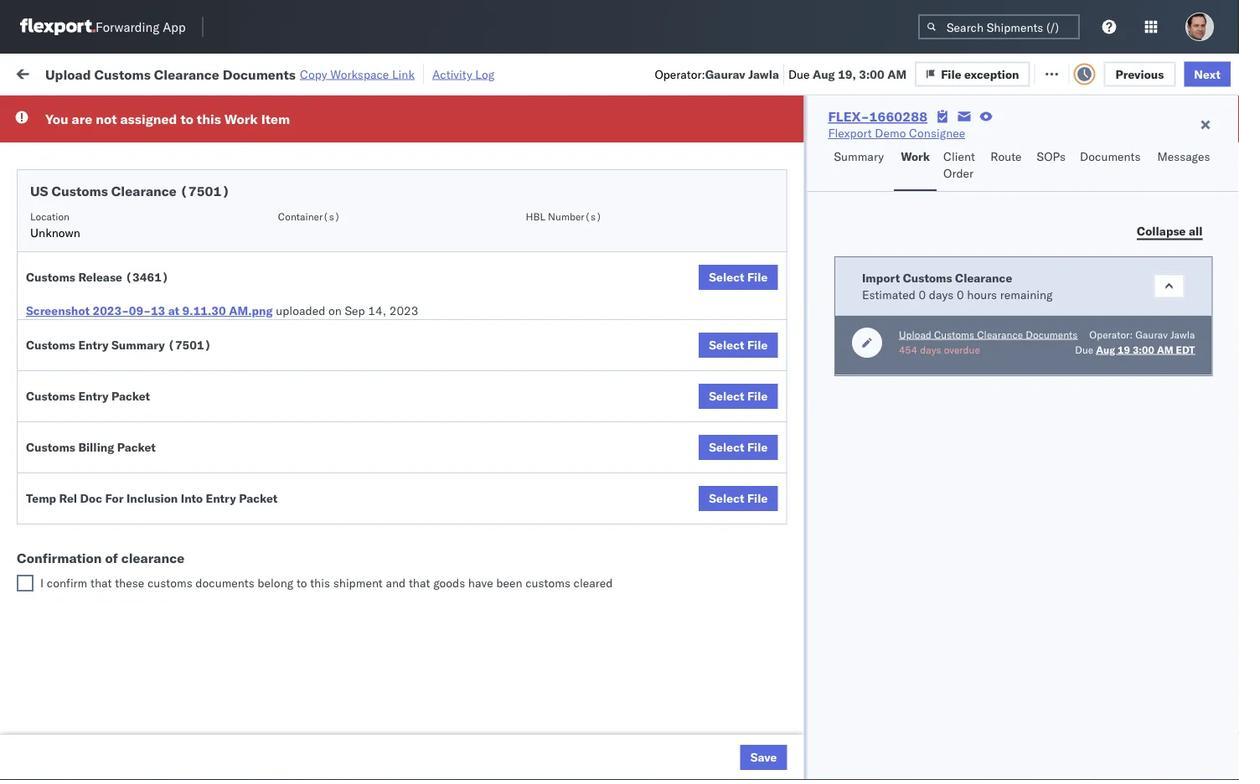 Task type: vqa. For each thing, say whether or not it's contained in the screenshot.
-
yes



Task type: describe. For each thing, give the bounding box(es) containing it.
1 vertical spatial jawla
[[1170, 328, 1195, 341]]

entry for summary
[[78, 338, 109, 352]]

2 customs from the left
[[526, 576, 571, 590]]

location
[[30, 210, 70, 223]]

454 days overdue
[[899, 343, 980, 356]]

customs up overdue
[[934, 328, 974, 341]]

0 vertical spatial flexport demo consignee
[[828, 126, 966, 140]]

message
[[225, 65, 272, 80]]

est, for second schedule pickup from los angeles, ca button from the bottom
[[320, 573, 346, 587]]

5 schedule from the top
[[39, 314, 88, 329]]

llc for mbltest1234
[[816, 130, 836, 145]]

confirm for 3:00 am est, feb 25, 2023
[[39, 424, 81, 439]]

2 schedule delivery appointment button from the top
[[39, 202, 206, 221]]

hours
[[967, 287, 997, 302]]

batch
[[1146, 65, 1179, 80]]

container
[[1033, 130, 1077, 143]]

inclusion
[[126, 491, 178, 506]]

778 at risk
[[315, 65, 373, 80]]

screenshot 2023-09-13 at 9.11.30 am.png uploaded on sep 14, 2023
[[26, 303, 419, 318]]

upload proof of delivery
[[39, 461, 168, 476]]

2 lagerfeld from the top
[[755, 720, 805, 735]]

air for schedule pickup from los angeles international airport
[[513, 167, 528, 182]]

netherlands
[[39, 745, 104, 759]]

2 western from the top
[[874, 204, 919, 219]]

est, down 12:00 pm est, feb 25, 2023
[[320, 499, 346, 514]]

from for "schedule pickup from los angeles, ca" link corresponding to second schedule pickup from los angeles, ca button
[[130, 527, 155, 541]]

customs up status
[[94, 66, 151, 82]]

confirm pickup from los angeles, ca link for honeywell - test account
[[39, 378, 238, 412]]

due for due aug 19, 3:00 am
[[789, 66, 810, 81]]

0 horizontal spatial demo
[[669, 499, 700, 514]]

work
[[48, 61, 91, 84]]

unknown
[[30, 225, 80, 240]]

17, for schedule pickup from los angeles international airport
[[371, 167, 389, 182]]

2 karl lagerfeld international b.v c/o bleckmann from the top
[[731, 720, 983, 735]]

from for "schedule pickup from los angeles, ca" link corresponding to 1st schedule pickup from los angeles, ca button from the bottom
[[130, 748, 155, 763]]

schedule inside schedule pickup from los angeles international airport
[[39, 158, 88, 173]]

item
[[261, 111, 290, 127]]

los for schedule pickup from los angeles international airport "link"
[[158, 158, 177, 173]]

summary button
[[828, 142, 894, 191]]

lcl for 2:59 am est, feb 17, 2023
[[550, 130, 571, 145]]

from for 1st schedule pickup from los angeles, ca button "schedule pickup from los angeles, ca" link
[[130, 269, 155, 283]]

amsterdam
[[158, 711, 219, 726]]

am for 2:59 am est, feb 28, 2023
[[298, 499, 318, 514]]

customs release (3461)
[[26, 270, 169, 285]]

file for customs entry summary (7501)
[[747, 338, 768, 352]]

aug 19 3:00 am edt button
[[1096, 343, 1195, 356]]

1 vertical spatial operator:
[[1089, 328, 1133, 341]]

clearance inside upload customs clearance documents
[[130, 232, 184, 246]]

pm for confirm pickup from los angeles, ca
[[305, 388, 324, 403]]

feb for upload proof of delivery button at the left bottom of the page
[[355, 462, 375, 477]]

3:00 down 12:30
[[270, 425, 295, 440]]

est, up 3:00 pm est, feb 20, 2023
[[319, 204, 345, 219]]

3:00 am est, feb 25, 2023
[[270, 425, 422, 440]]

2 0 from the left
[[957, 287, 964, 302]]

summary inside button
[[834, 149, 884, 164]]

am up 1660288 at the top of page
[[888, 66, 907, 81]]

id
[[920, 137, 930, 150]]

sops
[[1037, 149, 1066, 164]]

flex id button
[[890, 133, 1007, 150]]

1 western from the top
[[874, 167, 919, 182]]

flex-1660288
[[828, 108, 928, 125]]

mabltest12345
[[1141, 757, 1236, 772]]

documents inside "button"
[[1080, 149, 1141, 164]]

sep
[[345, 303, 365, 318]]

app
[[163, 19, 186, 35]]

confirm pickup from los angeles, ca button for bookings test consignee
[[39, 342, 238, 377]]

1988285
[[961, 130, 1012, 145]]

are
[[72, 111, 92, 127]]

upload up by:
[[45, 66, 91, 82]]

1 that from the left
[[90, 576, 112, 590]]

order
[[944, 166, 974, 181]]

4 schedule pickup from los angeles, ca from the top
[[39, 564, 226, 595]]

import customs clearance estimated 0 days 0 hours remaining
[[862, 270, 1053, 302]]

haarlemmermeer,
[[132, 728, 228, 743]]

ocean for 3:00 am est, feb 25, 2023
[[513, 425, 547, 440]]

3:00 right 19
[[1133, 343, 1154, 356]]

belong
[[258, 576, 294, 590]]

customs down confirm delivery
[[26, 440, 75, 455]]

customs up screenshot
[[26, 270, 75, 285]]

blocked,
[[205, 104, 247, 116]]

upload customs clearance documents copy workspace link
[[45, 66, 415, 82]]

2 3:30 from the top
[[270, 204, 295, 219]]

feb for schedule delivery appointment button for 10:30 pm est, feb 21, 2023
[[355, 315, 375, 329]]

resize handle column header for mode
[[593, 130, 613, 780]]

doc
[[80, 491, 102, 506]]

1 schedule pickup from los angeles, ca from the top
[[39, 269, 226, 300]]

est, up 3:00 am est, feb 25, 2023
[[327, 388, 352, 403]]

days inside import customs clearance estimated 0 days 0 hours remaining
[[929, 287, 954, 302]]

select file for customs release (3461)
[[709, 270, 768, 285]]

flxt0000197742 for 12:30 pm est, feb 24, 2023
[[1141, 388, 1240, 403]]

feb for schedule pickup from los angeles international airport button
[[348, 167, 368, 182]]

schedule pickup from amsterdam airport schiphol, haarlemmermeer, netherlands link
[[39, 710, 238, 759]]

customs up location
[[52, 183, 108, 199]]

select file button for customs billing packet
[[699, 435, 778, 460]]

location unknown
[[30, 210, 80, 240]]

2023 for schedule pickup from amsterdam airport schiphol, haarlemmermeer, netherlands "link"
[[386, 720, 416, 735]]

confirm delivery
[[39, 424, 127, 439]]

1 lagerfeld from the top
[[755, 683, 805, 698]]

2 air from the top
[[513, 204, 528, 219]]

1 horizontal spatial gaurav
[[1135, 328, 1168, 341]]

Search Shipments (/) text field
[[919, 14, 1080, 39]]

route
[[991, 149, 1022, 164]]

delivery down us customs clearance (7501)
[[91, 203, 134, 218]]

edt
[[1176, 343, 1195, 356]]

otter products - test account for mabltest12345
[[622, 757, 783, 772]]

select file for customs entry packet
[[709, 389, 768, 404]]

1 schedule from the top
[[39, 129, 88, 144]]

1 horizontal spatial work
[[224, 111, 258, 127]]

1 b.v from the top
[[879, 683, 898, 698]]

pickup for "schedule pickup from los angeles, ca" link corresponding to second schedule pickup from los angeles, ca button
[[91, 527, 127, 541]]

2023 for upload proof of delivery link
[[399, 462, 429, 477]]

0 horizontal spatial to
[[181, 111, 194, 127]]

select for customs entry summary (7501)
[[709, 338, 745, 352]]

you
[[45, 111, 68, 127]]

2 3:30 pm est, feb 17, 2023 from the top
[[270, 204, 421, 219]]

assigned
[[120, 111, 177, 127]]

billing
[[78, 440, 114, 455]]

overdue
[[944, 343, 980, 356]]

4 schedule pickup from los angeles, ca button from the top
[[39, 747, 238, 780]]

1 vertical spatial on
[[329, 303, 342, 318]]

confirmation
[[17, 550, 102, 567]]

0 horizontal spatial jawla
[[749, 66, 779, 81]]

6 schedule from the top
[[39, 490, 88, 505]]

ocean for 2:59 am est, mar 3, 2023
[[513, 573, 547, 587]]

los for "schedule pickup from los angeles, ca" link corresponding to 1st schedule pickup from los angeles, ca button from the bottom
[[158, 748, 177, 763]]

ocean lcl for 2:59 am est, feb 17, 2023
[[513, 130, 571, 145]]

ca for confirm pickup from los angeles, ca link for honeywell - test account
[[39, 396, 54, 411]]

2 schedule pickup from los angeles, ca link from the top
[[39, 489, 238, 523]]

actions
[[1189, 137, 1224, 150]]

454
[[899, 343, 917, 356]]

(3461)
[[125, 270, 169, 285]]

upload for upload customs clearance documents button to the bottom
[[899, 328, 931, 341]]

consignee inside button
[[731, 137, 779, 150]]

schedule pickup from los angeles, ca link for second schedule pickup from los angeles, ca button from the bottom
[[39, 563, 238, 596]]

pickup for "schedule pickup from los angeles, ca" link corresponding to 1st schedule pickup from los angeles, ca button from the bottom
[[91, 748, 127, 763]]

due aug 19, 3:00 am
[[789, 66, 907, 81]]

from for confirm pickup from los angeles, ca link for honeywell - test account
[[124, 379, 148, 394]]

schiphol,
[[79, 728, 129, 743]]

pm for schedule delivery appointment
[[305, 315, 324, 329]]

from for schedule pickup from los angeles international airport "link"
[[130, 158, 155, 173]]

fcl for 2:59 am est, mar 3, 2023
[[550, 573, 572, 587]]

3:00 pm est, feb 20, 2023
[[270, 241, 421, 256]]

2023 for the upload customs clearance documents link
[[392, 241, 421, 256]]

workspace
[[330, 67, 389, 81]]

los for bookings test consignee's confirm pickup from los angeles, ca link
[[151, 342, 170, 357]]

products, for mabltest12345
[[761, 757, 813, 772]]

19,
[[838, 66, 856, 81]]

2:59 am est, feb 17, 2023
[[270, 130, 422, 145]]

10 schedule from the top
[[39, 748, 88, 763]]

client order
[[944, 149, 975, 181]]

feb for confirm delivery button
[[348, 425, 369, 440]]

3:00 right "19,"
[[859, 66, 885, 81]]

status : ready for work, blocked, in progress
[[91, 104, 303, 116]]

from for schedule pickup from amsterdam airport schiphol, haarlemmermeer, netherlands "link"
[[130, 711, 155, 726]]

2:59 am est, feb 28, 2023
[[270, 499, 422, 514]]

2:59 for 2:59 am est, feb 17, 2023
[[270, 130, 295, 145]]

12:00
[[270, 462, 303, 477]]

customs billing packet
[[26, 440, 156, 455]]

all
[[1189, 223, 1203, 238]]

est, for schedule delivery appointment button for 10:30 pm est, feb 21, 2023
[[327, 315, 352, 329]]

flex-1977428 for schedule delivery appointment
[[925, 315, 1012, 329]]

client name
[[622, 137, 678, 150]]

0 horizontal spatial operator:
[[655, 66, 706, 81]]

8 schedule from the top
[[39, 564, 88, 578]]

from for 2nd "schedule pickup from los angeles, ca" link from the top of the page
[[130, 490, 155, 505]]

2 digital from the top
[[922, 204, 956, 219]]

select file button for temp rel doc for inclusion into entry packet
[[699, 486, 778, 511]]

am left edt
[[1157, 343, 1173, 356]]

goods
[[433, 576, 465, 590]]

0 horizontal spatial flexport
[[622, 499, 666, 514]]

next button
[[1184, 61, 1231, 87]]

0 vertical spatial demo
[[875, 126, 906, 140]]

1 c/o from the top
[[901, 683, 921, 698]]

28,
[[372, 499, 390, 514]]

container numbers button
[[1024, 127, 1116, 157]]

flex-1977428 for schedule pickup from los angeles, ca
[[925, 278, 1012, 292]]

ocean fcl for 3:00 am est, feb 25, 2023
[[513, 425, 572, 440]]

schedule delivery appointment button for 10:30 pm est, feb 21, 2023
[[39, 313, 206, 331]]

work inside button
[[901, 149, 930, 164]]

appointment for 10:30 pm est, feb 21, 2023
[[137, 314, 206, 329]]

import work
[[141, 65, 211, 80]]

1 digital from the top
[[922, 167, 956, 182]]

clearance up work,
[[154, 66, 219, 82]]

entry for packet
[[78, 389, 109, 404]]

est, for 2:59 am est, feb 17, 2023 schedule delivery appointment button
[[320, 130, 346, 145]]

1 vertical spatial this
[[310, 576, 330, 590]]

2 schedule delivery appointment from the top
[[39, 203, 206, 218]]

1 schedule pickup from los angeles, ca button from the top
[[39, 268, 238, 303]]

9.11.30
[[182, 303, 226, 318]]

message (10)
[[225, 65, 301, 80]]

7 schedule from the top
[[39, 527, 88, 541]]

2 vertical spatial packet
[[239, 491, 278, 506]]

customs entry summary (7501)
[[26, 338, 211, 352]]

documents up in on the top of page
[[223, 66, 296, 82]]

0 horizontal spatial at
[[168, 303, 179, 318]]

snooze
[[454, 137, 487, 150]]

customs inside import customs clearance estimated 0 days 0 hours remaining
[[903, 270, 952, 285]]

numbers for container numbers
[[1033, 144, 1074, 156]]

1 flxt0000197742 from the top
[[1141, 278, 1240, 292]]

1 vertical spatial of
[[105, 550, 118, 567]]

aug for 19
[[1096, 343, 1115, 356]]

13
[[151, 303, 165, 318]]

delivery up temp rel doc for inclusion into entry packet
[[125, 461, 168, 476]]

3 flex-1977428 from the top
[[925, 388, 1012, 403]]

maeu1234567 for 12:30 pm est, feb 24, 2023
[[1033, 388, 1117, 403]]

3 schedule from the top
[[39, 203, 88, 218]]

1 horizontal spatial upload customs clearance documents
[[899, 328, 1078, 341]]

1 confirm from the top
[[39, 342, 81, 357]]

0 vertical spatial gaurav
[[706, 66, 746, 81]]

confirm pickup from los angeles, ca button for honeywell - test account
[[39, 378, 238, 414]]

i confirm that these customs documents belong to this shipment and that goods have been customs cleared
[[40, 576, 613, 590]]

ca for bookings test consignee's confirm pickup from los angeles, ca link
[[39, 359, 54, 374]]

1 0 from the left
[[919, 287, 926, 302]]

est, for "schedule pickup from amsterdam airport schiphol, haarlemmermeer, netherlands" button
[[319, 720, 345, 735]]

file for customs billing packet
[[747, 440, 768, 455]]

3 resize handle column header from the left
[[484, 130, 505, 780]]

schedule pickup from los angeles, ca link for 1st schedule pickup from los angeles, ca button from the bottom
[[39, 747, 238, 780]]

feb left 24,
[[355, 388, 375, 403]]

risk
[[353, 65, 373, 80]]

filtered
[[17, 103, 58, 117]]

ready
[[127, 104, 157, 116]]

0 horizontal spatial operator: gaurav jawla
[[655, 66, 779, 81]]

ca for "schedule pickup from los angeles, ca" link corresponding to second schedule pickup from los angeles, ca button
[[39, 543, 54, 558]]

work inside button
[[182, 65, 211, 80]]

pm up 3:00 pm est, feb 20, 2023
[[298, 204, 317, 219]]

file for customs release (3461)
[[747, 270, 768, 285]]

save button
[[741, 745, 787, 770]]

customs down screenshot
[[26, 338, 75, 352]]

2023 for 2:59 am est, feb 17, 2023's 'schedule delivery appointment' link
[[393, 130, 422, 145]]

snoozed
[[347, 104, 386, 116]]

20,
[[371, 241, 389, 256]]

documents inside upload customs clearance documents
[[39, 248, 99, 263]]

documents up demu1232567
[[1026, 328, 1078, 341]]

3 1977428 from the top
[[961, 388, 1012, 403]]

clearance up 1911408
[[977, 328, 1023, 341]]

2:59 for 2:59 am est, feb 28, 2023
[[270, 499, 295, 514]]

route button
[[984, 142, 1031, 191]]

clearance inside import customs clearance estimated 0 days 0 hours remaining
[[955, 270, 1012, 285]]

screenshot
[[26, 303, 90, 318]]

customs entry packet
[[26, 389, 150, 404]]



Task type: locate. For each thing, give the bounding box(es) containing it.
0 vertical spatial appointment
[[137, 129, 206, 144]]

feb down 12:30 pm est, feb 24, 2023
[[348, 425, 369, 440]]

mar for am
[[348, 573, 371, 587]]

flex-1977428 down flex-1911408
[[925, 388, 1012, 403]]

est, for confirm delivery button
[[320, 425, 346, 440]]

1 integration test account - western digital from the top
[[731, 167, 956, 182]]

2 fcl from the top
[[550, 573, 572, 587]]

log
[[475, 67, 495, 81]]

0 vertical spatial b.v
[[879, 683, 898, 698]]

1 appointment from the top
[[137, 129, 206, 144]]

1 vertical spatial due
[[1075, 343, 1093, 356]]

4 air from the top
[[513, 462, 528, 477]]

0 vertical spatial operator: gaurav jawla
[[655, 66, 779, 81]]

upload for the upload customs clearance documents link
[[39, 232, 77, 246]]

1:44
[[270, 720, 295, 735]]

pickup down schiphol,
[[91, 748, 127, 763]]

2 c/o from the top
[[901, 720, 921, 735]]

ca down the temp
[[39, 507, 54, 521]]

schedule pickup from los angeles international airport link
[[39, 157, 238, 191]]

feb down snoozed
[[348, 130, 369, 145]]

confirm pickup from los angeles, ca for bookings
[[39, 342, 219, 374]]

schedule delivery appointment link for 10:30 pm est, feb 21, 2023
[[39, 313, 206, 330]]

this left the shipment
[[310, 576, 330, 590]]

consignee button
[[722, 133, 873, 150]]

schedule delivery appointment link down not
[[39, 129, 206, 145]]

est, right 1:44
[[319, 720, 345, 735]]

honeywell
[[622, 278, 677, 292], [731, 278, 786, 292], [622, 315, 677, 329], [731, 315, 786, 329], [622, 388, 677, 403], [731, 388, 786, 403]]

forwarding app
[[96, 19, 186, 35]]

0 vertical spatial on
[[417, 65, 430, 80]]

client inside 'button'
[[944, 149, 975, 164]]

import inside button
[[141, 65, 179, 80]]

file for customs entry packet
[[747, 389, 768, 404]]

confirm up confirm delivery
[[39, 379, 81, 394]]

3 flxt0000197742 from the top
[[1141, 388, 1240, 403]]

0 vertical spatial 25,
[[372, 425, 390, 440]]

flex-1988285
[[925, 130, 1012, 145]]

2:59 am est, mar 3, 2023
[[270, 573, 416, 587]]

24,
[[378, 388, 397, 403]]

1 vertical spatial days
[[920, 343, 941, 356]]

schedule up confirmation
[[39, 527, 88, 541]]

2 select file from the top
[[709, 338, 768, 352]]

1 vertical spatial confirm
[[39, 379, 81, 394]]

2 : from the left
[[386, 104, 389, 116]]

1 products, from the top
[[761, 130, 813, 145]]

pickup for 1st schedule pickup from los angeles, ca button "schedule pickup from los angeles, ca" link
[[91, 269, 127, 283]]

flex-1977428 down flex-2150210
[[925, 278, 1012, 292]]

documents down unknown
[[39, 248, 99, 263]]

1 horizontal spatial airport
[[110, 175, 147, 189]]

that right "and"
[[409, 576, 430, 590]]

pm right 12:30
[[305, 388, 324, 403]]

0 horizontal spatial customs
[[147, 576, 193, 590]]

17, up 20,
[[371, 204, 389, 219]]

from down haarlemmermeer,
[[130, 748, 155, 763]]

3 ca from the top
[[39, 396, 54, 411]]

client inside button
[[622, 137, 649, 150]]

airport inside schedule pickup from amsterdam airport schiphol, haarlemmermeer, netherlands
[[39, 728, 76, 743]]

ocean fcl for 2:59 am est, mar 3, 2023
[[513, 573, 572, 587]]

1 ocean lcl from the top
[[513, 130, 571, 145]]

due left 19
[[1075, 343, 1093, 356]]

schedule up netherlands
[[39, 711, 88, 726]]

pickup up confirmation of clearance
[[91, 527, 127, 541]]

confirm up "customs billing packet"
[[39, 424, 81, 439]]

3 select file button from the top
[[699, 384, 778, 409]]

for
[[105, 491, 124, 506]]

pm for schedule pickup from los angeles international airport
[[298, 167, 317, 182]]

1 vertical spatial airport
[[39, 728, 76, 743]]

us
[[30, 183, 48, 199]]

2023 for confirm delivery 'link'
[[393, 425, 422, 440]]

2 ocean fcl from the top
[[513, 573, 572, 587]]

schedule delivery appointment link down us customs clearance (7501)
[[39, 202, 206, 219]]

have
[[468, 576, 493, 590]]

est, up 2:59 am est, feb 28, 2023
[[327, 462, 352, 477]]

international inside schedule pickup from los angeles international airport
[[39, 175, 107, 189]]

3 schedule pickup from los angeles, ca link from the top
[[39, 526, 238, 559]]

0 vertical spatial upload customs clearance documents button
[[39, 231, 238, 266]]

schedule down proof
[[39, 490, 88, 505]]

estimated
[[862, 287, 915, 302]]

schedule down schiphol,
[[39, 748, 88, 763]]

1 horizontal spatial to
[[297, 576, 307, 590]]

flexport. image
[[20, 18, 96, 35]]

0 vertical spatial this
[[197, 111, 221, 127]]

1 vertical spatial confirm pickup from los angeles, ca link
[[39, 378, 238, 412]]

1 ocean fcl from the top
[[513, 425, 572, 440]]

pickup for schedule pickup from amsterdam airport schiphol, haarlemmermeer, netherlands "link"
[[91, 711, 127, 726]]

confirm delivery link
[[39, 424, 127, 440]]

9 resize handle column header from the left
[[1209, 130, 1229, 780]]

ocean for 10:30 pm est, feb 21, 2023
[[513, 315, 547, 329]]

pickup down workitem button in the top of the page
[[91, 158, 127, 173]]

4 select file button from the top
[[699, 435, 778, 460]]

0 horizontal spatial summary
[[111, 338, 165, 352]]

1 vertical spatial c/o
[[901, 720, 921, 735]]

client left name
[[622, 137, 649, 150]]

1 vertical spatial llc
[[816, 757, 836, 772]]

file for temp rel doc for inclusion into entry packet
[[747, 491, 768, 506]]

summary
[[834, 149, 884, 164], [111, 338, 165, 352]]

ca for "schedule pickup from los angeles, ca" link corresponding to 1st schedule pickup from los angeles, ca button from the bottom
[[39, 765, 54, 779]]

uploaded
[[276, 303, 325, 318]]

1 bleckmann from the top
[[924, 683, 983, 698]]

client for client order
[[944, 149, 975, 164]]

0 vertical spatial confirm pickup from los angeles, ca
[[39, 342, 219, 374]]

action
[[1182, 65, 1219, 80]]

feb left 28,
[[348, 499, 369, 514]]

1 vertical spatial upload customs clearance documents button
[[899, 328, 1078, 343]]

pm for upload customs clearance documents
[[298, 241, 317, 256]]

1 vertical spatial otter products - test account
[[622, 757, 783, 772]]

1 horizontal spatial on
[[417, 65, 430, 80]]

remaining
[[1000, 287, 1053, 302]]

2 select from the top
[[709, 338, 745, 352]]

otter products, llc for mabltest12345
[[731, 757, 836, 772]]

1 select from the top
[[709, 270, 745, 285]]

flex-1660288 link
[[828, 108, 928, 125]]

0 horizontal spatial upload customs clearance documents
[[39, 232, 184, 263]]

1 confirm pickup from los angeles, ca from the top
[[39, 342, 219, 374]]

0 vertical spatial at
[[340, 65, 350, 80]]

2023 for schedule pickup from los angeles international airport "link"
[[392, 167, 421, 182]]

pickup inside schedule pickup from amsterdam airport schiphol, haarlemmermeer, netherlands
[[91, 711, 127, 726]]

import for import customs clearance estimated 0 days 0 hours remaining
[[862, 270, 900, 285]]

upload for upload proof of delivery link
[[39, 461, 77, 476]]

pickup down "customs entry summary (7501)"
[[84, 379, 121, 394]]

by:
[[61, 103, 77, 117]]

3 schedule pickup from los angeles, ca button from the top
[[39, 563, 238, 598]]

0 horizontal spatial that
[[90, 576, 112, 590]]

1 llc from the top
[[816, 130, 836, 145]]

pickup right confirm
[[91, 564, 127, 578]]

3,
[[374, 573, 384, 587], [373, 720, 384, 735]]

1 horizontal spatial flexport demo consignee
[[828, 126, 966, 140]]

entry up confirm delivery
[[78, 389, 109, 404]]

integration test account - western digital
[[731, 167, 956, 182], [731, 204, 956, 219]]

1 vertical spatial schedule delivery appointment link
[[39, 202, 206, 219]]

9 schedule from the top
[[39, 711, 88, 726]]

messages button
[[1151, 142, 1219, 191]]

4 select file from the top
[[709, 440, 768, 455]]

2 confirm pickup from los angeles, ca link from the top
[[39, 378, 238, 412]]

3 ocean lcl from the top
[[513, 388, 571, 403]]

1 horizontal spatial numbers
[[1202, 137, 1240, 150]]

at
[[340, 65, 350, 80], [168, 303, 179, 318]]

flex-2150210
[[925, 241, 1012, 256]]

0 vertical spatial schedule delivery appointment link
[[39, 129, 206, 145]]

documents button
[[1074, 142, 1151, 191]]

1 customs from the left
[[147, 576, 193, 590]]

delivery for 10:30 pm est, feb 21, 2023
[[91, 314, 134, 329]]

2023 for 10:30 pm est, feb 21, 2023 'schedule delivery appointment' link
[[399, 315, 429, 329]]

products
[[653, 130, 700, 145], [653, 757, 700, 772]]

3 air from the top
[[513, 241, 528, 256]]

1 vertical spatial karl
[[731, 720, 752, 735]]

confirm pickup from los angeles, ca down 09-
[[39, 342, 219, 374]]

1 vertical spatial flexport
[[622, 499, 666, 514]]

2 flex-1977428 from the top
[[925, 315, 1012, 329]]

airport inside schedule pickup from los angeles international airport
[[110, 175, 147, 189]]

0 vertical spatial integration test account - western digital
[[731, 167, 956, 182]]

los left 'angeles'
[[158, 158, 177, 173]]

2 bleckmann from the top
[[924, 720, 983, 735]]

1 horizontal spatial flexport
[[828, 126, 872, 140]]

ca for 2nd "schedule pickup from los angeles, ca" link from the top of the page
[[39, 507, 54, 521]]

2 vertical spatial 17,
[[371, 204, 389, 219]]

confirm pickup from los angeles, ca link for bookings test consignee
[[39, 342, 238, 375]]

confirm delivery button
[[39, 424, 127, 442]]

1 horizontal spatial that
[[409, 576, 430, 590]]

3 2:59 from the top
[[270, 573, 295, 587]]

2 appointment from the top
[[137, 203, 206, 218]]

schedule pickup from los angeles, ca button
[[39, 268, 238, 303], [39, 526, 238, 561], [39, 563, 238, 598], [39, 747, 238, 780]]

customs inside upload customs clearance documents
[[80, 232, 127, 246]]

schedule delivery appointment for 2:59 am est, feb 17, 2023
[[39, 129, 206, 144]]

1 vertical spatial operator: gaurav jawla
[[1089, 328, 1195, 341]]

5 ocean from the top
[[513, 573, 547, 587]]

pm right 12:00
[[305, 462, 324, 477]]

schedule pickup from los angeles international airport button
[[39, 157, 238, 192]]

5 select file button from the top
[[699, 486, 778, 511]]

bookings test consignee
[[622, 352, 755, 366], [731, 352, 864, 366], [622, 425, 755, 440], [731, 425, 864, 440], [731, 499, 864, 514], [731, 536, 864, 551], [731, 573, 864, 587], [731, 610, 864, 624], [731, 647, 864, 661]]

1 horizontal spatial 0
[[957, 287, 964, 302]]

previous
[[1116, 66, 1164, 81]]

1 vertical spatial lcl
[[550, 315, 571, 329]]

this right for
[[197, 111, 221, 127]]

1 horizontal spatial import
[[862, 270, 900, 285]]

4 select from the top
[[709, 440, 745, 455]]

integration test account - on ag
[[622, 241, 802, 256], [731, 241, 911, 256], [622, 462, 802, 477], [731, 462, 911, 477]]

None checkbox
[[17, 575, 34, 592]]

0 vertical spatial (7501)
[[180, 183, 230, 199]]

1 karl lagerfeld international b.v c/o bleckmann from the top
[[731, 683, 983, 698]]

2 otter products - test account from the top
[[622, 757, 783, 772]]

select file button for customs entry packet
[[699, 384, 778, 409]]

am.png
[[229, 303, 273, 318]]

pickup for bookings test consignee's confirm pickup from los angeles, ca link
[[84, 342, 121, 357]]

0 vertical spatial maeu1234567
[[1033, 277, 1117, 292]]

to right belong
[[297, 576, 307, 590]]

2:59 for 2:59 am est, mar 3, 2023
[[270, 573, 295, 587]]

schedule pickup from los angeles, ca link for second schedule pickup from los angeles, ca button
[[39, 526, 238, 559]]

llc right save button
[[816, 757, 836, 772]]

2 schedule pickup from los angeles, ca from the top
[[39, 490, 226, 521]]

2 that from the left
[[409, 576, 430, 590]]

delivery inside 'link'
[[84, 424, 127, 439]]

2 vertical spatial entry
[[206, 491, 236, 506]]

0 horizontal spatial aug
[[813, 66, 835, 81]]

work left item
[[224, 111, 258, 127]]

1 vertical spatial international
[[808, 683, 876, 698]]

at left "risk"
[[340, 65, 350, 80]]

due for due aug 19 3:00 am edt
[[1075, 343, 1093, 356]]

2023 for confirm pickup from los angeles, ca link for honeywell - test account
[[399, 388, 429, 403]]

appointment down (3461)
[[137, 314, 206, 329]]

resize handle column header for consignee
[[870, 130, 890, 780]]

feb for the top upload customs clearance documents button
[[348, 241, 368, 256]]

flxt0000197742 for 10:30 pm est, feb 21, 2023
[[1141, 315, 1240, 329]]

schedule pickup from amsterdam airport schiphol, haarlemmermeer, netherlands
[[39, 711, 228, 759]]

1 vertical spatial appointment
[[137, 203, 206, 218]]

karl
[[731, 683, 752, 698], [731, 720, 752, 735]]

est, right belong
[[320, 573, 346, 587]]

1 vertical spatial lagerfeld
[[755, 720, 805, 735]]

select file for customs entry summary (7501)
[[709, 338, 768, 352]]

from right for
[[130, 490, 155, 505]]

3:30 pm est, feb 17, 2023 up 3:00 pm est, feb 20, 2023
[[270, 204, 421, 219]]

1 air from the top
[[513, 167, 528, 182]]

3:30 pm est, feb 17, 2023 down deadline button
[[270, 167, 421, 182]]

0 horizontal spatial client
[[622, 137, 649, 150]]

0 vertical spatial days
[[929, 287, 954, 302]]

2 vertical spatial schedule delivery appointment
[[39, 314, 206, 329]]

1 vertical spatial aug
[[1096, 343, 1115, 356]]

upload up 454
[[899, 328, 931, 341]]

upload customs clearance documents button
[[39, 231, 238, 266], [899, 328, 1078, 343]]

1 vertical spatial entry
[[78, 389, 109, 404]]

upload customs clearance documents up 'release' at the left of the page
[[39, 232, 184, 263]]

1 vertical spatial ocean lcl
[[513, 315, 571, 329]]

2 products from the top
[[653, 757, 700, 772]]

pickup down upload proof of delivery button at the left bottom of the page
[[91, 490, 127, 505]]

pickup for 2nd "schedule pickup from los angeles, ca" link from the top of the page
[[91, 490, 127, 505]]

upload customs clearance documents button up (3461)
[[39, 231, 238, 266]]

clearance down workitem button in the top of the page
[[111, 183, 177, 199]]

jawla up edt
[[1170, 328, 1195, 341]]

0 vertical spatial llc
[[816, 130, 836, 145]]

airport
[[110, 175, 147, 189], [39, 728, 76, 743]]

schedule left "2023-"
[[39, 314, 88, 329]]

activity log
[[432, 67, 495, 81]]

copy
[[300, 67, 327, 81]]

days
[[929, 287, 954, 302], [920, 343, 941, 356]]

confirm pickup from los angeles, ca button down "customs entry summary (7501)"
[[39, 378, 238, 414]]

1 schedule delivery appointment from the top
[[39, 129, 206, 144]]

: for status
[[120, 104, 123, 116]]

778
[[315, 65, 337, 80]]

2 select file button from the top
[[699, 333, 778, 358]]

2 confirm pickup from los angeles, ca button from the top
[[39, 378, 238, 414]]

1977428 down 1911408
[[961, 388, 1012, 403]]

5 select from the top
[[709, 491, 745, 506]]

filtered by:
[[17, 103, 77, 117]]

10:30 pm est, feb 21, 2023
[[270, 315, 429, 329]]

1 vertical spatial 1977428
[[961, 315, 1012, 329]]

: left "no"
[[386, 104, 389, 116]]

mar left "and"
[[348, 573, 371, 587]]

pm for upload proof of delivery
[[305, 462, 324, 477]]

select file button for customs release (3461)
[[699, 265, 778, 290]]

flxt0000197742 up edt
[[1141, 315, 1240, 329]]

2 1977428 from the top
[[961, 315, 1012, 329]]

ca up confirm delivery
[[39, 396, 54, 411]]

aug left "19,"
[[813, 66, 835, 81]]

been
[[496, 576, 523, 590]]

air for upload customs clearance documents
[[513, 241, 528, 256]]

flexport inside flexport demo consignee link
[[828, 126, 872, 140]]

1 vertical spatial flexport demo consignee
[[622, 499, 759, 514]]

2 b.v from the top
[[879, 720, 898, 735]]

schedule inside schedule pickup from amsterdam airport schiphol, haarlemmermeer, netherlands
[[39, 711, 88, 726]]

2 vertical spatial international
[[808, 720, 876, 735]]

2 vertical spatial maeu1234567
[[1033, 388, 1117, 403]]

schedule left these
[[39, 564, 88, 578]]

delivery down not
[[91, 129, 134, 144]]

schedule delivery appointment button down us customs clearance (7501)
[[39, 202, 206, 221]]

schedule down you in the left of the page
[[39, 129, 88, 144]]

from inside schedule pickup from amsterdam airport schiphol, haarlemmermeer, netherlands
[[130, 711, 155, 726]]

los for confirm pickup from los angeles, ca link for honeywell - test account
[[151, 379, 170, 394]]

deadline button
[[261, 133, 429, 150]]

5 air from the top
[[513, 720, 528, 735]]

delivery for 2:59 am est, feb 17, 2023
[[91, 129, 134, 144]]

0 vertical spatial aug
[[813, 66, 835, 81]]

schedule
[[39, 129, 88, 144], [39, 158, 88, 173], [39, 203, 88, 218], [39, 269, 88, 283], [39, 314, 88, 329], [39, 490, 88, 505], [39, 527, 88, 541], [39, 564, 88, 578], [39, 711, 88, 726], [39, 748, 88, 763]]

resize handle column header for flex id
[[1004, 130, 1024, 780]]

client order button
[[937, 142, 984, 191]]

1 horizontal spatial summary
[[834, 149, 884, 164]]

(7501) down 9.11.30
[[168, 338, 211, 352]]

1 2:59 from the top
[[270, 130, 295, 145]]

ocean lcl
[[513, 130, 571, 145], [513, 315, 571, 329], [513, 388, 571, 403]]

ca up i
[[39, 543, 54, 558]]

2 vertical spatial schedule delivery appointment button
[[39, 313, 206, 331]]

llc for mabltest12345
[[816, 757, 836, 772]]

customs up confirm delivery
[[26, 389, 75, 404]]

pickup for schedule pickup from los angeles international airport "link"
[[91, 158, 127, 173]]

schedule delivery appointment up "customs entry summary (7501)"
[[39, 314, 206, 329]]

1 otter products - test account from the top
[[622, 130, 783, 145]]

1 ocean from the top
[[513, 130, 547, 145]]

pm right 1:44
[[298, 720, 317, 735]]

of inside button
[[111, 461, 122, 476]]

work
[[182, 65, 211, 80], [224, 111, 258, 127], [901, 149, 930, 164]]

air for schedule pickup from amsterdam airport schiphol, haarlemmermeer, netherlands
[[513, 720, 528, 735]]

flex id
[[898, 137, 930, 150]]

los right these
[[158, 564, 177, 578]]

3 confirm from the top
[[39, 424, 81, 439]]

flex-
[[828, 108, 870, 125], [925, 130, 961, 145], [925, 167, 961, 182], [925, 241, 961, 256], [925, 278, 961, 292], [925, 315, 961, 329], [925, 352, 961, 366], [925, 388, 961, 403]]

1 resize handle column header from the left
[[240, 130, 260, 780]]

3 schedule delivery appointment link from the top
[[39, 313, 206, 330]]

feb for 2:59 am est, feb 17, 2023 schedule delivery appointment button
[[348, 130, 369, 145]]

ca for "schedule pickup from los angeles, ca" link for second schedule pickup from los angeles, ca button from the bottom
[[39, 580, 54, 595]]

jawla up the consignee button
[[749, 66, 779, 81]]

0 vertical spatial 3:30 pm est, feb 17, 2023
[[270, 167, 421, 182]]

1 vertical spatial (7501)
[[168, 338, 211, 352]]

ocean lcl for 10:30 pm est, feb 21, 2023
[[513, 315, 571, 329]]

1 vertical spatial integration test account - western digital
[[731, 204, 956, 219]]

numbers
[[1202, 137, 1240, 150], [1033, 144, 1074, 156]]

1 maeu1234567 from the top
[[1033, 277, 1117, 292]]

(7501) for customs entry summary (7501)
[[168, 338, 211, 352]]

3 schedule pickup from los angeles, ca from the top
[[39, 527, 226, 558]]

2 vertical spatial 1977428
[[961, 388, 1012, 403]]

lcl for 12:30 pm est, feb 24, 2023
[[550, 388, 571, 403]]

2 confirm pickup from los angeles, ca from the top
[[39, 379, 219, 411]]

6 resize handle column header from the left
[[870, 130, 890, 780]]

feb left 21,
[[355, 315, 375, 329]]

(7501) for us customs clearance (7501)
[[180, 183, 230, 199]]

est,
[[320, 130, 346, 145], [319, 167, 345, 182], [319, 204, 345, 219], [319, 241, 345, 256], [327, 315, 352, 329], [327, 388, 352, 403], [320, 425, 346, 440], [327, 462, 352, 477], [320, 499, 346, 514], [320, 573, 346, 587], [319, 720, 345, 735]]

pm down 'container(s)'
[[298, 241, 317, 256]]

on
[[766, 241, 783, 256], [874, 241, 892, 256], [766, 462, 783, 477], [874, 462, 892, 477]]

confirm inside 'link'
[[39, 424, 81, 439]]

Search Work text field
[[677, 60, 859, 85]]

los up clearance
[[158, 527, 177, 541]]

resize handle column header
[[240, 130, 260, 780], [426, 130, 446, 780], [484, 130, 505, 780], [593, 130, 613, 780], [702, 130, 722, 780], [870, 130, 890, 780], [1004, 130, 1024, 780], [1113, 130, 1133, 780], [1209, 130, 1229, 780]]

confirm down screenshot
[[39, 342, 81, 357]]

integration test account - western digital down the consignee button
[[731, 167, 956, 182]]

2 schedule delivery appointment link from the top
[[39, 202, 206, 219]]

3 select from the top
[[709, 389, 745, 404]]

ag
[[786, 241, 802, 256], [895, 241, 911, 256], [786, 462, 802, 477], [895, 462, 911, 477]]

fcl for 3:00 am est, feb 25, 2023
[[550, 425, 572, 440]]

0 horizontal spatial flexport demo consignee
[[622, 499, 759, 514]]

forwarding app link
[[20, 18, 186, 35]]

3:30 pm est, feb 17, 2023
[[270, 167, 421, 182], [270, 204, 421, 219]]

2 flxt0000197742 from the top
[[1141, 315, 1240, 329]]

1 schedule pickup from los angeles, ca link from the top
[[39, 268, 238, 301]]

0 right estimated
[[919, 287, 926, 302]]

upload inside upload customs clearance documents
[[39, 232, 77, 246]]

otter products - test account for mbltest1234
[[622, 130, 783, 145]]

forwarding
[[96, 19, 159, 35]]

my
[[17, 61, 43, 84]]

ocean for 2:59 am est, feb 17, 2023
[[513, 130, 547, 145]]

schedule up unknown
[[39, 203, 88, 218]]

est, left the 14,
[[327, 315, 352, 329]]

schedule delivery appointment link for 2:59 am est, feb 17, 2023
[[39, 129, 206, 145]]

1 vertical spatial 25,
[[378, 462, 397, 477]]

1 fcl from the top
[[550, 425, 572, 440]]

customs down clearance
[[147, 576, 193, 590]]

select for customs entry packet
[[709, 389, 745, 404]]

client for client name
[[622, 137, 649, 150]]

upload down location
[[39, 232, 77, 246]]

products, for mbltest1234
[[761, 130, 813, 145]]

1 vertical spatial flxt0000197742
[[1141, 315, 1240, 329]]

products for schedule pickup from los angeles, ca
[[653, 757, 700, 772]]

air for upload proof of delivery
[[513, 462, 528, 477]]

ocean lcl for 12:30 pm est, feb 24, 2023
[[513, 388, 571, 403]]

3, for 2:59 am est, mar 3, 2023
[[374, 573, 384, 587]]

1 vertical spatial confirm pickup from los angeles, ca
[[39, 379, 219, 411]]

09-
[[129, 303, 151, 318]]

1 3:30 from the top
[[270, 167, 295, 182]]

2 karl from the top
[[731, 720, 752, 735]]

select file button for customs entry summary (7501)
[[699, 333, 778, 358]]

0 vertical spatial bleckmann
[[924, 683, 983, 698]]

pickup
[[91, 158, 127, 173], [91, 269, 127, 283], [84, 342, 121, 357], [84, 379, 121, 394], [91, 490, 127, 505], [91, 527, 127, 541], [91, 564, 127, 578], [91, 711, 127, 726], [91, 748, 127, 763]]

2 vertical spatial schedule delivery appointment link
[[39, 313, 206, 330]]

import
[[141, 65, 179, 80], [862, 270, 900, 285]]

3, for 1:44 pm est, mar 3, 2023
[[373, 720, 384, 735]]

link
[[392, 67, 415, 81]]

select for temp rel doc for inclusion into entry packet
[[709, 491, 745, 506]]

resize handle column header for container numbers
[[1113, 130, 1133, 780]]

2 horizontal spatial work
[[901, 149, 930, 164]]

1 horizontal spatial aug
[[1096, 343, 1115, 356]]

2 vertical spatial lcl
[[550, 388, 571, 403]]

17, down 'snoozed : no'
[[372, 130, 390, 145]]

packet for customs billing packet
[[117, 440, 156, 455]]

western down work button
[[874, 204, 919, 219]]

0 vertical spatial products
[[653, 130, 700, 145]]

4 schedule pickup from los angeles, ca link from the top
[[39, 563, 238, 596]]

3:00 down 'container(s)'
[[270, 241, 295, 256]]

from inside schedule pickup from los angeles international airport
[[130, 158, 155, 173]]

summary down 09-
[[111, 338, 165, 352]]

pickup inside schedule pickup from los angeles international airport
[[91, 158, 127, 173]]

4 ocean from the top
[[513, 425, 547, 440]]

release
[[78, 270, 122, 285]]

pickup up schiphol,
[[91, 711, 127, 726]]

los inside schedule pickup from los angeles international airport
[[158, 158, 177, 173]]

1 karl from the top
[[731, 683, 752, 698]]

5 schedule pickup from los angeles, ca from the top
[[39, 748, 226, 779]]

3 ocean from the top
[[513, 388, 547, 403]]

0 horizontal spatial work
[[182, 65, 211, 80]]

1 vertical spatial upload customs clearance documents
[[899, 328, 1078, 341]]

confirm pickup from los angeles, ca link
[[39, 342, 238, 375], [39, 378, 238, 412]]

1 vertical spatial to
[[297, 576, 307, 590]]

2 otter products, llc from the top
[[731, 757, 836, 772]]

schedule pickup from los angeles, ca link for 1st schedule pickup from los angeles, ca button
[[39, 268, 238, 301]]

5 resize handle column header from the left
[[702, 130, 722, 780]]

1 vertical spatial fcl
[[550, 573, 572, 587]]

you are not assigned to this work item
[[45, 111, 290, 127]]

4 schedule from the top
[[39, 269, 88, 283]]

confirm pickup from los angeles, ca button down 09-
[[39, 342, 238, 377]]

import inside import customs clearance estimated 0 days 0 hours remaining
[[862, 270, 900, 285]]

numbers inside the container numbers
[[1033, 144, 1074, 156]]

0 vertical spatial jawla
[[749, 66, 779, 81]]

1 horizontal spatial demo
[[875, 126, 906, 140]]

2 ocean from the top
[[513, 315, 547, 329]]

maeu1234567 for 10:30 pm est, feb 21, 2023
[[1033, 314, 1117, 329]]

mbl/mawb numbers button
[[1133, 133, 1240, 150]]

1 select file button from the top
[[699, 265, 778, 290]]

otter products, llc for mbltest1234
[[731, 130, 836, 145]]

products,
[[761, 130, 813, 145], [761, 757, 813, 772]]

0 vertical spatial airport
[[110, 175, 147, 189]]

(10)
[[272, 65, 301, 80]]

2 integration test account - western digital from the top
[[731, 204, 956, 219]]

2 maeu1234567 from the top
[[1033, 314, 1117, 329]]

0 vertical spatial upload customs clearance documents
[[39, 232, 184, 263]]

1 horizontal spatial at
[[340, 65, 350, 80]]

est, for schedule pickup from los angeles international airport button
[[319, 167, 345, 182]]

angeles,
[[180, 269, 226, 283], [173, 342, 219, 357], [173, 379, 219, 394], [180, 490, 226, 505], [180, 527, 226, 541], [180, 564, 226, 578], [180, 748, 226, 763]]

1 vertical spatial schedule delivery appointment button
[[39, 202, 206, 221]]

fcl
[[550, 425, 572, 440], [550, 573, 572, 587]]

select for customs billing packet
[[709, 440, 745, 455]]

upload
[[45, 66, 91, 82], [39, 232, 77, 246], [899, 328, 931, 341], [39, 461, 77, 476]]

los for "schedule pickup from los angeles, ca" link for second schedule pickup from los angeles, ca button from the bottom
[[158, 564, 177, 578]]

mar for pm
[[348, 720, 370, 735]]

7 ca from the top
[[39, 765, 54, 779]]

1 lcl from the top
[[550, 130, 571, 145]]

flex
[[898, 137, 917, 150]]

1 confirm pickup from los angeles, ca link from the top
[[39, 342, 238, 375]]

0 vertical spatial to
[[181, 111, 194, 127]]

at right 13
[[168, 303, 179, 318]]

2:59 down 12:00
[[270, 499, 295, 514]]

0 horizontal spatial this
[[197, 111, 221, 127]]

pm down deadline
[[298, 167, 317, 182]]

2 llc from the top
[[816, 757, 836, 772]]

feb up 3:00 pm est, feb 20, 2023
[[348, 204, 368, 219]]

187 on track
[[392, 65, 460, 80]]

flex-1911408
[[925, 352, 1012, 366]]

copy workspace link button
[[300, 67, 415, 81]]

1 vertical spatial packet
[[117, 440, 156, 455]]

25, down 24,
[[372, 425, 390, 440]]

flxt0000197742 down 017482927423
[[1141, 278, 1240, 292]]

2 schedule from the top
[[39, 158, 88, 173]]

0
[[919, 287, 926, 302], [957, 287, 964, 302]]

angeles
[[180, 158, 222, 173]]

schedule delivery appointment button down not
[[39, 129, 206, 147]]

upload customs clearance documents link
[[39, 231, 238, 264]]

1 3:30 pm est, feb 17, 2023 from the top
[[270, 167, 421, 182]]

work up status : ready for work, blocked, in progress
[[182, 65, 211, 80]]

0 vertical spatial 3,
[[374, 573, 384, 587]]

from for "schedule pickup from los angeles, ca" link for second schedule pickup from los angeles, ca button from the bottom
[[130, 564, 155, 578]]

1 horizontal spatial this
[[310, 576, 330, 590]]

0 vertical spatial due
[[789, 66, 810, 81]]

0 vertical spatial ocean fcl
[[513, 425, 572, 440]]

1 1977428 from the top
[[961, 278, 1012, 292]]

confirmation of clearance
[[17, 550, 185, 567]]

documents right the container numbers
[[1080, 149, 1141, 164]]

2 schedule pickup from los angeles, ca button from the top
[[39, 526, 238, 561]]

4 resize handle column header from the left
[[593, 130, 613, 780]]

digital
[[922, 167, 956, 182], [922, 204, 956, 219]]

numbers for mbl/mawb numbers
[[1202, 137, 1240, 150]]

187
[[392, 65, 414, 80]]

feb up 28,
[[355, 462, 375, 477]]

import for import work
[[141, 65, 179, 80]]

0 horizontal spatial numbers
[[1033, 144, 1074, 156]]

mode button
[[505, 133, 597, 150]]

1977428 for schedule delivery appointment
[[961, 315, 1012, 329]]

est, down 'container(s)'
[[319, 241, 345, 256]]



